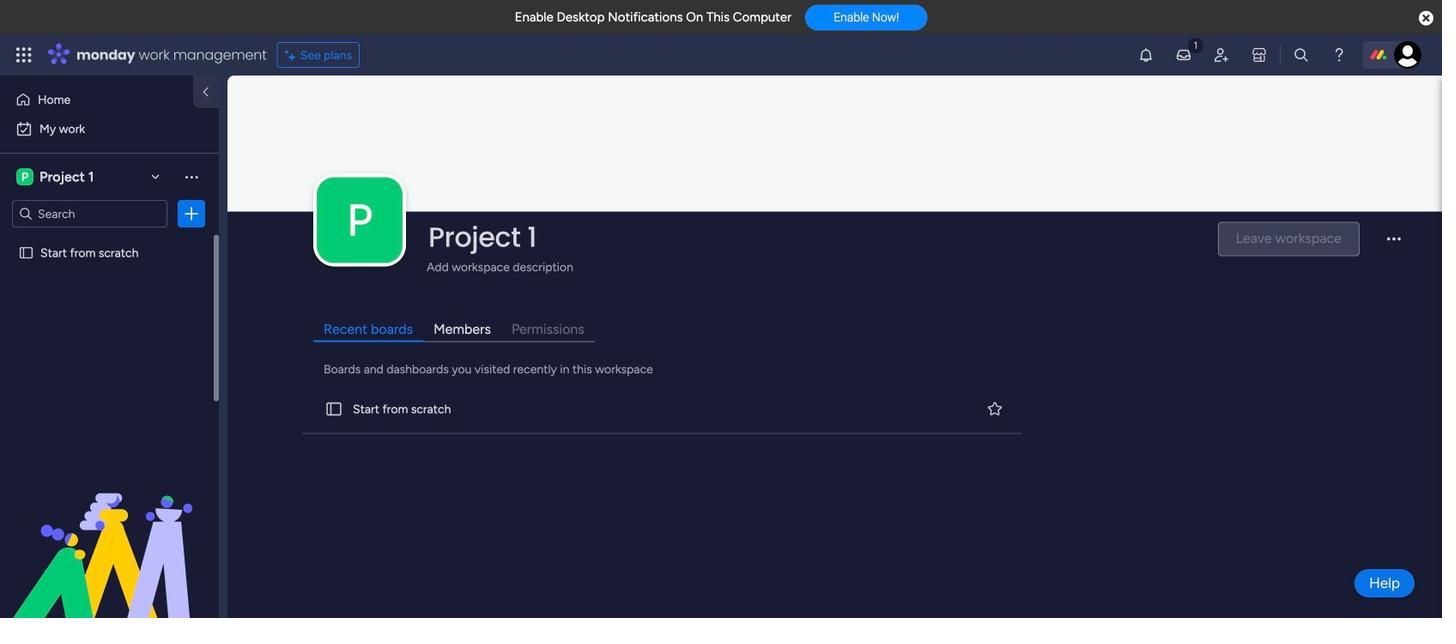 Task type: locate. For each thing, give the bounding box(es) containing it.
Search in workspace field
[[36, 204, 143, 224]]

0 vertical spatial option
[[10, 86, 183, 113]]

public board image
[[18, 245, 34, 261], [325, 400, 343, 419]]

None field
[[424, 219, 1204, 255]]

option up workspace selection element
[[10, 115, 209, 143]]

v2 ellipsis image
[[1388, 238, 1401, 252]]

workspace selection element
[[16, 167, 97, 187]]

option down the select product icon on the left
[[10, 86, 183, 113]]

0 vertical spatial public board image
[[18, 245, 34, 261]]

help image
[[1331, 46, 1348, 64]]

dapulse close image
[[1419, 10, 1434, 27]]

add to favorites image
[[987, 400, 1004, 417]]

invite members image
[[1213, 46, 1231, 64]]

workspace image
[[16, 167, 33, 186], [317, 177, 403, 263]]

1 image
[[1188, 35, 1204, 55]]

2 vertical spatial option
[[0, 237, 219, 241]]

1 vertical spatial public board image
[[325, 400, 343, 419]]

workspace options image
[[183, 168, 200, 185]]

option
[[10, 86, 183, 113], [10, 115, 209, 143], [0, 237, 219, 241]]

option down search in workspace field
[[0, 237, 219, 241]]

list box
[[0, 235, 219, 499]]



Task type: describe. For each thing, give the bounding box(es) containing it.
1 vertical spatial option
[[10, 115, 209, 143]]

monday marketplace image
[[1251, 46, 1268, 64]]

see plans image
[[285, 45, 300, 65]]

options image
[[183, 205, 200, 222]]

notifications image
[[1138, 46, 1155, 64]]

update feed image
[[1176, 46, 1193, 64]]

0 horizontal spatial public board image
[[18, 245, 34, 261]]

lottie animation image
[[0, 445, 219, 618]]

select product image
[[15, 46, 33, 64]]

lottie animation element
[[0, 445, 219, 618]]

0 horizontal spatial workspace image
[[16, 167, 33, 186]]

search everything image
[[1293, 46, 1310, 64]]

john smith image
[[1395, 41, 1422, 69]]

1 horizontal spatial public board image
[[325, 400, 343, 419]]

1 horizontal spatial workspace image
[[317, 177, 403, 263]]



Task type: vqa. For each thing, say whether or not it's contained in the screenshot.
:) inside the option
no



